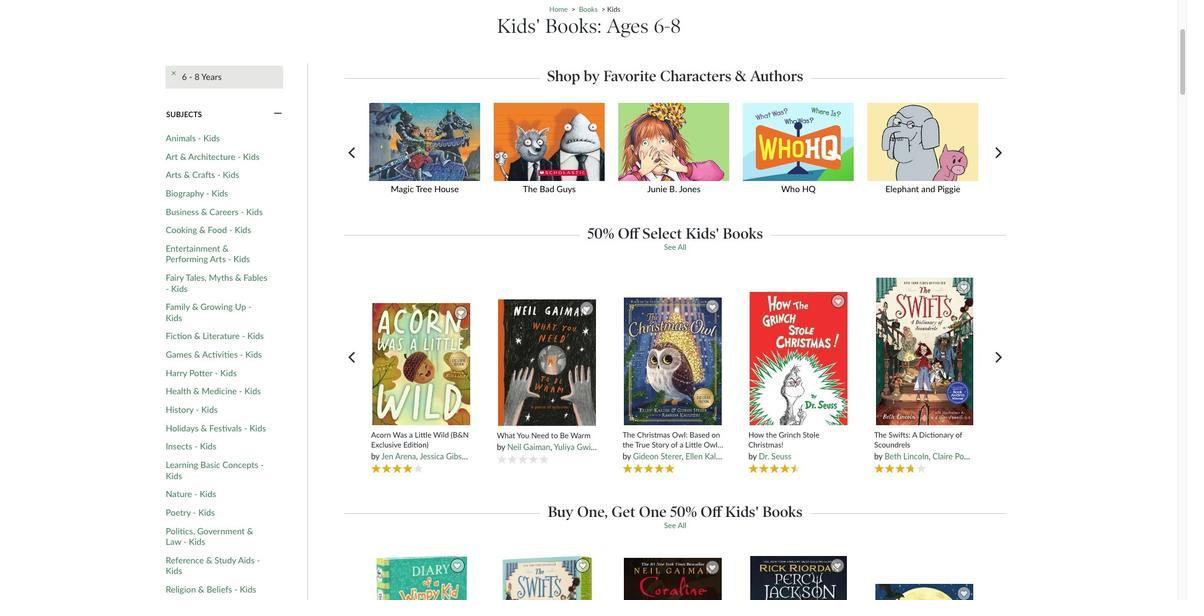 Task type: vqa. For each thing, say whether or not it's contained in the screenshot.


Task type: describe. For each thing, give the bounding box(es) containing it.
guys
[[557, 184, 576, 194]]

fiction & literature - kids
[[166, 331, 264, 341]]

history - kids link
[[166, 404, 218, 415]]

- right the medicine
[[239, 386, 242, 396]]

who hq link
[[739, 103, 864, 202]]

edition) inside acorn was a little wild (b&n exclusive edition) by jen arena , jessica gibson (illustrator)
[[404, 440, 429, 449]]

get
[[612, 503, 636, 521]]

who
[[782, 184, 800, 194]]

& for family & growing up - kids
[[192, 301, 198, 312]]

, left ellen
[[682, 451, 684, 461]]

kids inside the politics, government & law - kids
[[189, 536, 205, 547]]

- down crafts
[[206, 188, 210, 198]]

kids right the careers
[[246, 206, 263, 217]]

& for games & activities - kids
[[194, 349, 200, 360]]

shop
[[548, 67, 581, 85]]

coraline image
[[624, 557, 723, 600]]

learning basic concepts - kids
[[166, 459, 264, 481]]

owl
[[704, 440, 718, 449]]

- right nature
[[194, 489, 198, 499]]

biography
[[166, 188, 204, 198]]

- right the beliefs
[[235, 584, 238, 595]]

bad
[[540, 184, 555, 194]]

by inside acorn was a little wild (b&n exclusive edition) by jen arena , jessica gibson (illustrator)
[[371, 451, 380, 461]]

6-
[[654, 14, 671, 38]]

cooking & food - kids link
[[166, 225, 251, 235]]

close modal image
[[172, 72, 176, 82]]

animals
[[166, 133, 196, 143]]

nature - kids link
[[166, 489, 216, 500]]

books inside buy one, get one 50% off kids' books see all
[[763, 503, 803, 521]]

books inside '50% off select kids' books see all'
[[723, 224, 764, 242]]

kids inside family & growing up - kids
[[166, 312, 182, 323]]

kids right architecture
[[243, 151, 260, 162]]

who hq image
[[739, 103, 859, 181]]

characters
[[660, 67, 732, 85]]

the christmas owl: based on the true story of a little owl named rockefeller (b&n exclusive edition) link
[[623, 430, 724, 468]]

- right '6'
[[189, 72, 192, 82]]

religion & beliefs - kids
[[166, 584, 256, 595]]

learning
[[166, 459, 198, 470]]

junie
[[648, 184, 668, 194]]

6 - 8 years link
[[182, 72, 222, 82]]

- inside reference & study aids - kids
[[257, 555, 260, 565]]

junie b. jones link
[[614, 103, 739, 202]]

- right 'potter'
[[215, 367, 218, 378]]

by right shop
[[584, 67, 600, 85]]

a inside the christmas owl: based on the true story of a little owl named rockefeller (b&n exclusive edition)
[[680, 440, 684, 449]]

kids' inside buy one, get one 50% off kids' books see all
[[726, 503, 759, 521]]

rockefeller
[[649, 449, 685, 459]]

all inside buy one, get one 50% off kids' books see all
[[678, 521, 687, 530]]

warm
[[571, 431, 591, 440]]

games & activities - kids link
[[166, 349, 262, 360]]

lincoln
[[904, 451, 929, 461]]

how the grinch stole christmas! image
[[750, 291, 849, 426]]

swifts:
[[889, 430, 911, 440]]

dictionary
[[920, 430, 954, 440]]

entertainment & performing arts - kids link
[[166, 243, 269, 265]]

study
[[215, 555, 236, 565]]

dr. seuss link
[[759, 451, 792, 461]]

beth lincoln link
[[885, 451, 929, 461]]

, inside acorn was a little wild (b&n exclusive edition) by jen arena , jessica gibson (illustrator)
[[416, 451, 418, 461]]

- inside the politics, government & law - kids
[[183, 536, 187, 547]]

animals - kids
[[166, 133, 220, 143]]

insects - kids link
[[166, 441, 217, 452]]

elephant and piggie image
[[864, 103, 984, 181]]

cooking & food - kids
[[166, 225, 251, 235]]

kids right literature
[[247, 331, 264, 341]]

kids inside reference & study aids - kids
[[166, 566, 182, 576]]

neil
[[508, 442, 522, 452]]

fairy tales, myths & fables - kids link
[[166, 272, 269, 294]]

house
[[435, 184, 459, 194]]

sterer
[[661, 451, 682, 461]]

- right the careers
[[241, 206, 244, 217]]

kids inside "learning basic concepts - kids"
[[166, 470, 182, 481]]

the bad guys link
[[490, 103, 614, 202]]

- right activities
[[240, 349, 243, 360]]

books:
[[546, 14, 602, 38]]

poetry
[[166, 507, 191, 518]]

crafts
[[192, 169, 215, 180]]

all inside '50% off select kids' books see all'
[[678, 242, 687, 252]]

arts inside entertainment & performing arts - kids
[[210, 254, 226, 264]]

reference
[[166, 555, 204, 565]]

kids inside 'link'
[[223, 169, 239, 180]]

to
[[551, 431, 558, 440]]

on
[[712, 430, 721, 440]]

was
[[393, 430, 407, 440]]

business
[[166, 206, 199, 217]]

junie b. jones
[[648, 184, 701, 194]]

years
[[202, 72, 222, 82]]

the christmas owl: based on the true story of a little owl named rockefeller (b&n exclusive edition) image
[[624, 297, 723, 426]]

kids inside entertainment & performing arts - kids
[[234, 254, 250, 264]]

- right 'animals'
[[198, 133, 201, 143]]

cooking
[[166, 225, 197, 235]]

careers
[[210, 206, 239, 217]]

a
[[913, 430, 918, 440]]

architecture
[[188, 151, 236, 162]]

by inside 'the swifts: a dictionary of scoundrels by beth lincoln , claire powell (illustrator)'
[[875, 451, 883, 461]]

- inside 'link'
[[217, 169, 221, 180]]

politics, government & law - kids
[[166, 526, 253, 547]]

no brainer (diary of a wimpy kid series #18) image
[[376, 556, 468, 600]]

magic tree house
[[391, 184, 459, 194]]

up
[[235, 301, 246, 312]]

family & growing up - kids
[[166, 301, 252, 323]]

history
[[166, 404, 194, 415]]

what
[[497, 431, 516, 440]]

art
[[166, 151, 178, 162]]

games & activities - kids
[[166, 349, 262, 360]]

activities
[[202, 349, 238, 360]]

50% off select kids' books see all
[[588, 224, 764, 252]]

how
[[749, 430, 765, 440]]

politics,
[[166, 526, 195, 536]]

neil gaiman link
[[508, 442, 551, 452]]

authors
[[751, 67, 804, 85]]

- inside family & growing up - kids
[[249, 301, 252, 312]]

a inside acorn was a little wild (b&n exclusive edition) by jen arena , jessica gibson (illustrator)
[[409, 430, 413, 440]]

what you need to be warm image
[[498, 299, 597, 426]]

kids down "learning basic concepts - kids"
[[200, 489, 216, 499]]

see inside buy one, get one 50% off kids' books see all
[[664, 521, 677, 530]]

owl:
[[673, 430, 688, 440]]

& for business & careers - kids
[[201, 206, 207, 217]]

myths
[[209, 272, 233, 283]]

0 vertical spatial books
[[579, 5, 598, 13]]

off inside '50% off select kids' books see all'
[[618, 224, 639, 242]]

the bad guys image
[[490, 103, 610, 181]]

favorite
[[604, 67, 657, 85]]

ellen
[[686, 451, 703, 461]]

(illustrator) inside acorn was a little wild (b&n exclusive edition) by jen arena , jessica gibson (illustrator)
[[473, 451, 512, 461]]

jessica gibson (illustrator) link
[[420, 451, 512, 461]]

insects - kids
[[166, 441, 217, 452]]

- right poetry
[[193, 507, 196, 518]]

fiction & literature - kids link
[[166, 331, 264, 342]]

0 horizontal spatial kids'
[[497, 14, 541, 38]]

festivals
[[209, 423, 242, 433]]

christmas!
[[749, 440, 784, 449]]

politics, government & law - kids link
[[166, 526, 269, 547]]

(illustrator) for neil gaiman
[[606, 442, 644, 452]]

true
[[636, 440, 650, 449]]

holidays & festivals - kids link
[[166, 423, 266, 434]]



Task type: locate. For each thing, give the bounding box(es) containing it.
- right 'up'
[[249, 301, 252, 312]]

the chalice of the gods (percy jackson and the olympians series #6) image
[[750, 556, 848, 600]]

50% inside buy one, get one 50% off kids' books see all
[[671, 503, 698, 521]]

kids up the careers
[[212, 188, 228, 198]]

exclusive inside the christmas owl: based on the true story of a little owl named rockefeller (b&n exclusive edition)
[[623, 459, 653, 468]]

&
[[735, 67, 747, 85], [180, 151, 186, 162], [184, 169, 190, 180], [201, 206, 207, 217], [199, 225, 206, 235], [223, 243, 229, 254], [235, 272, 241, 283], [192, 301, 198, 312], [194, 331, 200, 341], [194, 349, 200, 360], [193, 386, 200, 396], [201, 423, 207, 433], [247, 526, 253, 536], [206, 555, 212, 565], [198, 584, 204, 595]]

1 horizontal spatial kids'
[[686, 224, 720, 242]]

0 horizontal spatial (illustrator)
[[473, 451, 512, 461]]

1 horizontal spatial off
[[701, 503, 722, 521]]

the left bad
[[523, 184, 538, 194]]

by inside what you need to be warm by neil gaiman , yuliya gwilym (illustrator) ,
[[497, 442, 506, 452]]

of up powell
[[956, 430, 963, 440]]

kids right activities
[[246, 349, 262, 360]]

1 vertical spatial 8
[[195, 72, 200, 82]]

the swifts: a dictionary of scoundrels by beth lincoln , claire powell (illustrator)
[[875, 430, 1019, 461]]

minus image
[[274, 109, 282, 120]]

the inside the christmas owl: based on the true story of a little owl named rockefeller (b&n exclusive edition)
[[623, 430, 636, 440]]

of inside 'the swifts: a dictionary of scoundrels by beth lincoln , claire powell (illustrator)'
[[956, 430, 963, 440]]

& for arts & crafts - kids
[[184, 169, 190, 180]]

kids right food
[[235, 225, 251, 235]]

and
[[922, 184, 936, 194]]

- right architecture
[[238, 151, 241, 162]]

& for reference & study aids - kids
[[206, 555, 212, 565]]

kids down health & medicine - kids link
[[201, 404, 218, 415]]

1 vertical spatial kids'
[[686, 224, 720, 242]]

kids down art & architecture - kids link
[[223, 169, 239, 180]]

kids inside "link"
[[235, 225, 251, 235]]

& right fiction
[[194, 331, 200, 341]]

piggie
[[938, 184, 961, 194]]

kids'
[[497, 14, 541, 38], [686, 224, 720, 242], [726, 503, 759, 521]]

ages
[[607, 14, 649, 38]]

shop by favorite characters & authors
[[548, 67, 804, 85]]

kids down family
[[166, 312, 182, 323]]

growing
[[201, 301, 233, 312]]

basic
[[201, 459, 220, 470]]

- down fairy
[[166, 283, 169, 294]]

& left the beliefs
[[198, 584, 204, 595]]

& for health & medicine - kids
[[193, 386, 200, 396]]

a right was
[[409, 430, 413, 440]]

exclusive down named
[[623, 459, 653, 468]]

religion & beliefs - kids link
[[166, 584, 256, 595]]

claire powell (illustrator) link
[[933, 451, 1019, 461]]

, inside 'the swifts: a dictionary of scoundrels by beth lincoln , claire powell (illustrator)'
[[929, 451, 931, 461]]

50% left select
[[588, 224, 615, 242]]

0 horizontal spatial 50%
[[588, 224, 615, 242]]

kids' down kalish
[[726, 503, 759, 521]]

& inside health & medicine - kids link
[[193, 386, 200, 396]]

1 horizontal spatial exclusive
[[623, 459, 653, 468]]

gideon sterer link
[[633, 451, 682, 461]]

health & medicine - kids
[[166, 386, 261, 396]]

& up cooking & food - kids
[[201, 206, 207, 217]]

1 horizontal spatial arts
[[210, 254, 226, 264]]

- inside "learning basic concepts - kids"
[[261, 459, 264, 470]]

concepts
[[223, 459, 258, 470]]

the swifts: a dictionary of scoundrels (b&n exclusive edition) image
[[502, 556, 593, 600]]

(illustrator)
[[606, 442, 644, 452], [473, 451, 512, 461], [981, 451, 1019, 461]]

acorn
[[371, 430, 391, 440]]

1 vertical spatial see
[[664, 521, 677, 530]]

(illustrator) down what
[[473, 451, 512, 461]]

& for fiction & literature - kids
[[194, 331, 200, 341]]

off down kalish
[[701, 503, 722, 521]]

the for the bad guys
[[523, 184, 538, 194]]

little inside acorn was a little wild (b&n exclusive edition) by jen arena , jessica gibson (illustrator)
[[415, 430, 432, 440]]

8 right ages
[[671, 14, 681, 38]]

seuss
[[772, 451, 792, 461]]

subjects
[[166, 110, 202, 119]]

0 vertical spatial all
[[678, 242, 687, 252]]

scoundrels
[[875, 440, 911, 449]]

animals - kids link
[[166, 133, 220, 143]]

christmas
[[638, 430, 671, 440]]

jen arena link
[[382, 451, 416, 461]]

& inside fairy tales, myths & fables - kids
[[235, 272, 241, 283]]

little left wild
[[415, 430, 432, 440]]

0 horizontal spatial little
[[415, 430, 432, 440]]

exclusive down acorn
[[371, 440, 402, 449]]

, down to
[[551, 442, 553, 452]]

edition) up arena
[[404, 440, 429, 449]]

6
[[182, 72, 187, 82]]

0 horizontal spatial the
[[523, 184, 538, 194]]

-
[[189, 72, 192, 82], [198, 133, 201, 143], [238, 151, 241, 162], [217, 169, 221, 180], [206, 188, 210, 198], [241, 206, 244, 217], [229, 225, 233, 235], [228, 254, 231, 264], [166, 283, 169, 294], [249, 301, 252, 312], [242, 331, 245, 341], [240, 349, 243, 360], [215, 367, 218, 378], [239, 386, 242, 396], [196, 404, 199, 415], [244, 423, 248, 433], [195, 441, 198, 452], [261, 459, 264, 470], [194, 489, 198, 499], [193, 507, 196, 518], [183, 536, 187, 547], [257, 555, 260, 565], [235, 584, 238, 595]]

arts
[[166, 169, 182, 180], [210, 254, 226, 264]]

1 horizontal spatial little
[[686, 440, 702, 449]]

the
[[766, 430, 777, 440], [623, 440, 634, 449]]

0 horizontal spatial (b&n
[[451, 430, 469, 440]]

health & medicine - kids link
[[166, 386, 261, 397]]

the up named
[[623, 440, 634, 449]]

(illustrator) right powell
[[981, 451, 1019, 461]]

& inside family & growing up - kids
[[192, 301, 198, 312]]

the up christmas! in the bottom right of the page
[[766, 430, 777, 440]]

kids down reference
[[166, 566, 182, 576]]

0 vertical spatial off
[[618, 224, 639, 242]]

of down owl:
[[671, 440, 678, 449]]

off left select
[[618, 224, 639, 242]]

0 horizontal spatial of
[[671, 440, 678, 449]]

0 vertical spatial 8
[[671, 14, 681, 38]]

& down food
[[223, 243, 229, 254]]

jones
[[679, 184, 701, 194]]

arts inside 'link'
[[166, 169, 182, 180]]

the for the christmas owl: based on the true story of a little owl named rockefeller (b&n exclusive edition)
[[623, 430, 636, 440]]

, down 'christmas'
[[644, 442, 646, 452]]

potter
[[189, 367, 213, 378]]

beliefs
[[207, 584, 232, 595]]

by left 'jen'
[[371, 451, 380, 461]]

off inside buy one, get one 50% off kids' books see all
[[701, 503, 722, 521]]

- right history
[[196, 404, 199, 415]]

fiction
[[166, 331, 192, 341]]

a down owl:
[[680, 440, 684, 449]]

named
[[623, 449, 647, 459]]

1 vertical spatial see all link
[[664, 521, 687, 530]]

2 horizontal spatial (illustrator)
[[981, 451, 1019, 461]]

biography - kids link
[[166, 188, 228, 199]]

powell
[[956, 451, 979, 461]]

edition) down rockefeller
[[655, 459, 681, 468]]

little inside the christmas owl: based on the true story of a little owl named rockefeller (b&n exclusive edition)
[[686, 440, 702, 449]]

1 vertical spatial 50%
[[671, 503, 698, 521]]

poetry - kids link
[[166, 507, 215, 518]]

kalish
[[705, 451, 726, 461]]

by gideon sterer , ellen kalish
[[623, 451, 726, 461]]

home link
[[550, 5, 568, 13]]

- inside "link"
[[229, 225, 233, 235]]

1 horizontal spatial (b&n
[[687, 449, 705, 459]]

beth
[[885, 451, 902, 461]]

1 horizontal spatial the
[[623, 430, 636, 440]]

kids down fairy
[[171, 283, 188, 294]]

by left gideon
[[623, 451, 631, 461]]

0 vertical spatial (b&n
[[451, 430, 469, 440]]

holidays
[[166, 423, 199, 433]]

by left dr.
[[749, 451, 757, 461]]

- right festivals at the bottom left of page
[[244, 423, 248, 433]]

the swifts: a dictionary of scoundrels image
[[876, 277, 975, 426]]

kids down activities
[[220, 367, 237, 378]]

- right aids
[[257, 555, 260, 565]]

exclusive inside acorn was a little wild (b&n exclusive edition) by jen arena , jessica gibson (illustrator)
[[371, 440, 402, 449]]

kids' right select
[[686, 224, 720, 242]]

0 vertical spatial 50%
[[588, 224, 615, 242]]

based
[[690, 430, 710, 440]]

tales,
[[186, 272, 207, 283]]

0 vertical spatial see
[[664, 242, 677, 252]]

knight owl (b&n exclusive edition) image
[[876, 583, 975, 600]]

kids' inside '50% off select kids' books see all'
[[686, 224, 720, 242]]

1 horizontal spatial 8
[[671, 14, 681, 38]]

kids
[[608, 5, 621, 13], [204, 133, 220, 143], [243, 151, 260, 162], [223, 169, 239, 180], [212, 188, 228, 198], [246, 206, 263, 217], [235, 225, 251, 235], [234, 254, 250, 264], [171, 283, 188, 294], [166, 312, 182, 323], [247, 331, 264, 341], [246, 349, 262, 360], [220, 367, 237, 378], [245, 386, 261, 396], [201, 404, 218, 415], [250, 423, 266, 433], [200, 441, 217, 452], [166, 470, 182, 481], [200, 489, 216, 499], [198, 507, 215, 518], [189, 536, 205, 547], [166, 566, 182, 576], [240, 584, 256, 595]]

, left claire
[[929, 451, 931, 461]]

0 horizontal spatial the
[[623, 440, 634, 449]]

edition) inside the christmas owl: based on the true story of a little owl named rockefeller (b&n exclusive edition)
[[655, 459, 681, 468]]

0 horizontal spatial arts
[[166, 169, 182, 180]]

magic
[[391, 184, 414, 194]]

& inside reference & study aids - kids
[[206, 555, 212, 565]]

0 vertical spatial see all link
[[664, 242, 687, 252]]

arts & crafts - kids
[[166, 169, 239, 180]]

see down select
[[664, 242, 677, 252]]

all up 'coraline' image
[[678, 521, 687, 530]]

(illustrator) inside 'the swifts: a dictionary of scoundrels by beth lincoln , claire powell (illustrator)'
[[981, 451, 1019, 461]]

1 all from the top
[[678, 242, 687, 252]]

junie b. jones image
[[614, 103, 734, 181]]

- right food
[[229, 225, 233, 235]]

government
[[197, 526, 245, 536]]

- inside fairy tales, myths & fables - kids
[[166, 283, 169, 294]]

how the grinch stole christmas! link
[[749, 430, 850, 449]]

0 vertical spatial edition)
[[404, 440, 429, 449]]

1 see from the top
[[664, 242, 677, 252]]

1 vertical spatial exclusive
[[623, 459, 653, 468]]

& right art
[[180, 151, 186, 162]]

food
[[208, 225, 227, 235]]

the inside how the grinch stole christmas! by dr. seuss
[[766, 430, 777, 440]]

performing
[[166, 254, 208, 264]]

0 horizontal spatial edition)
[[404, 440, 429, 449]]

see down one
[[664, 521, 677, 530]]

50% inside '50% off select kids' books see all'
[[588, 224, 615, 242]]

0 horizontal spatial off
[[618, 224, 639, 242]]

biography - kids
[[166, 188, 228, 198]]

1 horizontal spatial 50%
[[671, 503, 698, 521]]

you
[[517, 431, 530, 440]]

0 horizontal spatial 8
[[195, 72, 200, 82]]

by down what
[[497, 442, 506, 452]]

nature
[[166, 489, 192, 499]]

1 see all link from the top
[[664, 242, 687, 252]]

wild
[[434, 430, 449, 440]]

magic tree house image
[[365, 103, 485, 181]]

arts down art
[[166, 169, 182, 180]]

acorn was a little wild (b&n exclusive edition) image
[[372, 303, 471, 426]]

& inside the religion & beliefs - kids link
[[198, 584, 204, 595]]

books link
[[579, 5, 598, 13]]

the up named
[[623, 430, 636, 440]]

harry
[[166, 367, 187, 378]]

0 horizontal spatial a
[[409, 430, 413, 440]]

& left fables
[[235, 272, 241, 283]]

1 vertical spatial (b&n
[[687, 449, 705, 459]]

1 vertical spatial edition)
[[655, 459, 681, 468]]

& for cooking & food - kids
[[199, 225, 206, 235]]

- right crafts
[[217, 169, 221, 180]]

& for art & architecture - kids
[[180, 151, 186, 162]]

harry potter - kids
[[166, 367, 237, 378]]

2 vertical spatial kids'
[[726, 503, 759, 521]]

the inside the christmas owl: based on the true story of a little owl named rockefeller (b&n exclusive edition)
[[623, 440, 634, 449]]

0 vertical spatial kids'
[[497, 14, 541, 38]]

see all link for kids'
[[664, 242, 687, 252]]

1 horizontal spatial the
[[766, 430, 777, 440]]

kids right the beliefs
[[240, 584, 256, 595]]

(illustrator) for beth lincoln
[[981, 451, 1019, 461]]

kids up 'basic'
[[200, 441, 217, 452]]

1 horizontal spatial edition)
[[655, 459, 681, 468]]

& for religion & beliefs - kids
[[198, 584, 204, 595]]

0 vertical spatial exclusive
[[371, 440, 402, 449]]

- right literature
[[242, 331, 245, 341]]

kids right the medicine
[[245, 386, 261, 396]]

kids right festivals at the bottom left of page
[[250, 423, 266, 433]]

dr.
[[759, 451, 770, 461]]

the up scoundrels
[[875, 430, 887, 440]]

& inside entertainment & performing arts - kids
[[223, 243, 229, 254]]

2 see from the top
[[664, 521, 677, 530]]

(illustrator) inside what you need to be warm by neil gaiman , yuliya gwilym (illustrator) ,
[[606, 442, 644, 452]]

arts up myths
[[210, 254, 226, 264]]

by inside how the grinch stole christmas! by dr. seuss
[[749, 451, 757, 461]]

of inside the christmas owl: based on the true story of a little owl named rockefeller (b&n exclusive edition)
[[671, 440, 678, 449]]

(b&n right wild
[[451, 430, 469, 440]]

kids inside fairy tales, myths & fables - kids
[[171, 283, 188, 294]]

& inside "fiction & literature - kids" link
[[194, 331, 200, 341]]

& for entertainment & performing arts - kids
[[223, 243, 229, 254]]

see all link down select
[[664, 242, 687, 252]]

- right the law
[[183, 536, 187, 547]]

& inside business & careers - kids link
[[201, 206, 207, 217]]

& left crafts
[[184, 169, 190, 180]]

& left study
[[206, 555, 212, 565]]

8 right '6'
[[195, 72, 200, 82]]

tree
[[416, 184, 432, 194]]

the inside 'the swifts: a dictionary of scoundrels by beth lincoln , claire powell (illustrator)'
[[875, 430, 887, 440]]

2 vertical spatial books
[[763, 503, 803, 521]]

& right family
[[192, 301, 198, 312]]

see all link for one
[[664, 521, 687, 530]]

& inside arts & crafts - kids 'link'
[[184, 169, 190, 180]]

holidays & festivals - kids
[[166, 423, 266, 433]]

2 horizontal spatial the
[[875, 430, 887, 440]]

0 vertical spatial arts
[[166, 169, 182, 180]]

law
[[166, 536, 181, 547]]

yuliya
[[554, 442, 575, 452]]

& left festivals at the bottom left of page
[[201, 423, 207, 433]]

learning basic concepts - kids link
[[166, 459, 269, 481]]

kids up ages
[[608, 5, 621, 13]]

kids down politics,
[[189, 536, 205, 547]]

2 all from the top
[[678, 521, 687, 530]]

& inside the politics, government & law - kids
[[247, 526, 253, 536]]

kids down the "learning"
[[166, 470, 182, 481]]

hq
[[803, 184, 816, 194]]

elephant
[[886, 184, 920, 194]]

the swifts: a dictionary of scoundrels link
[[875, 430, 976, 449]]

& left food
[[199, 225, 206, 235]]

stole
[[803, 430, 820, 440]]

kids up 'government' at the left of page
[[198, 507, 215, 518]]

- inside entertainment & performing arts - kids
[[228, 254, 231, 264]]

the
[[523, 184, 538, 194], [623, 430, 636, 440], [875, 430, 887, 440]]

kids' left books:
[[497, 14, 541, 38]]

& inside cooking & food - kids "link"
[[199, 225, 206, 235]]

0 horizontal spatial exclusive
[[371, 440, 402, 449]]

magic tree house link
[[365, 103, 490, 202]]

art & architecture - kids
[[166, 151, 260, 162]]

- up myths
[[228, 254, 231, 264]]

& inside art & architecture - kids link
[[180, 151, 186, 162]]

& inside games & activities - kids link
[[194, 349, 200, 360]]

entertainment
[[166, 243, 220, 254]]

1 vertical spatial all
[[678, 521, 687, 530]]

& for holidays & festivals - kids
[[201, 423, 207, 433]]

1 horizontal spatial of
[[956, 430, 963, 440]]

gibson
[[446, 451, 471, 461]]

2 horizontal spatial kids'
[[726, 503, 759, 521]]

50% right one
[[671, 503, 698, 521]]

literature
[[203, 331, 240, 341]]

little down the based
[[686, 440, 702, 449]]

buy
[[548, 503, 574, 521]]

(b&n down owl
[[687, 449, 705, 459]]

kids up fables
[[234, 254, 250, 264]]

1 horizontal spatial a
[[680, 440, 684, 449]]

& inside the holidays & festivals - kids link
[[201, 423, 207, 433]]

(b&n inside acorn was a little wild (b&n exclusive edition) by jen arena , jessica gibson (illustrator)
[[451, 430, 469, 440]]

1 horizontal spatial (illustrator)
[[606, 442, 644, 452]]

- right insects
[[195, 441, 198, 452]]

1 vertical spatial arts
[[210, 254, 226, 264]]

2 see all link from the top
[[664, 521, 687, 530]]

1 vertical spatial off
[[701, 503, 722, 521]]

(illustrator) down 'christmas'
[[606, 442, 644, 452]]

harry potter - kids link
[[166, 367, 237, 378]]

one,
[[577, 503, 608, 521]]

see inside '50% off select kids' books see all'
[[664, 242, 677, 252]]

see all link down one
[[664, 521, 687, 530]]

yuliya gwilym (illustrator) link
[[554, 442, 644, 452]]

(b&n inside the christmas owl: based on the true story of a little owl named rockefeller (b&n exclusive edition)
[[687, 449, 705, 459]]

- right concepts
[[261, 459, 264, 470]]

1 vertical spatial books
[[723, 224, 764, 242]]

kids up architecture
[[204, 133, 220, 143]]

& left authors
[[735, 67, 747, 85]]

& right the games
[[194, 349, 200, 360]]



